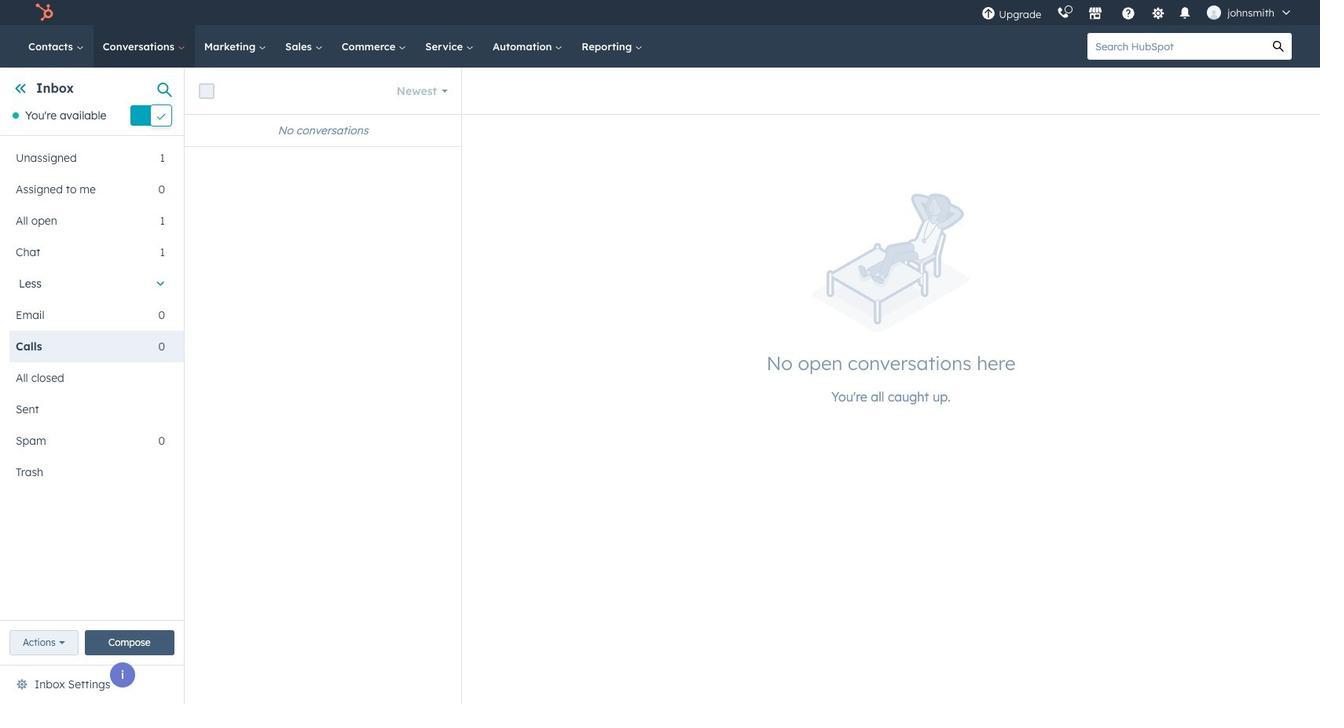 Task type: describe. For each thing, give the bounding box(es) containing it.
marketplaces image
[[1089, 7, 1103, 21]]

john smith image
[[1208, 6, 1222, 20]]



Task type: locate. For each thing, give the bounding box(es) containing it.
Search HubSpot search field
[[1088, 33, 1266, 60]]

main content
[[185, 68, 1321, 704]]

you're available image
[[13, 113, 19, 119]]

menu
[[974, 0, 1302, 25]]



Task type: vqa. For each thing, say whether or not it's contained in the screenshot.
main content
yes



